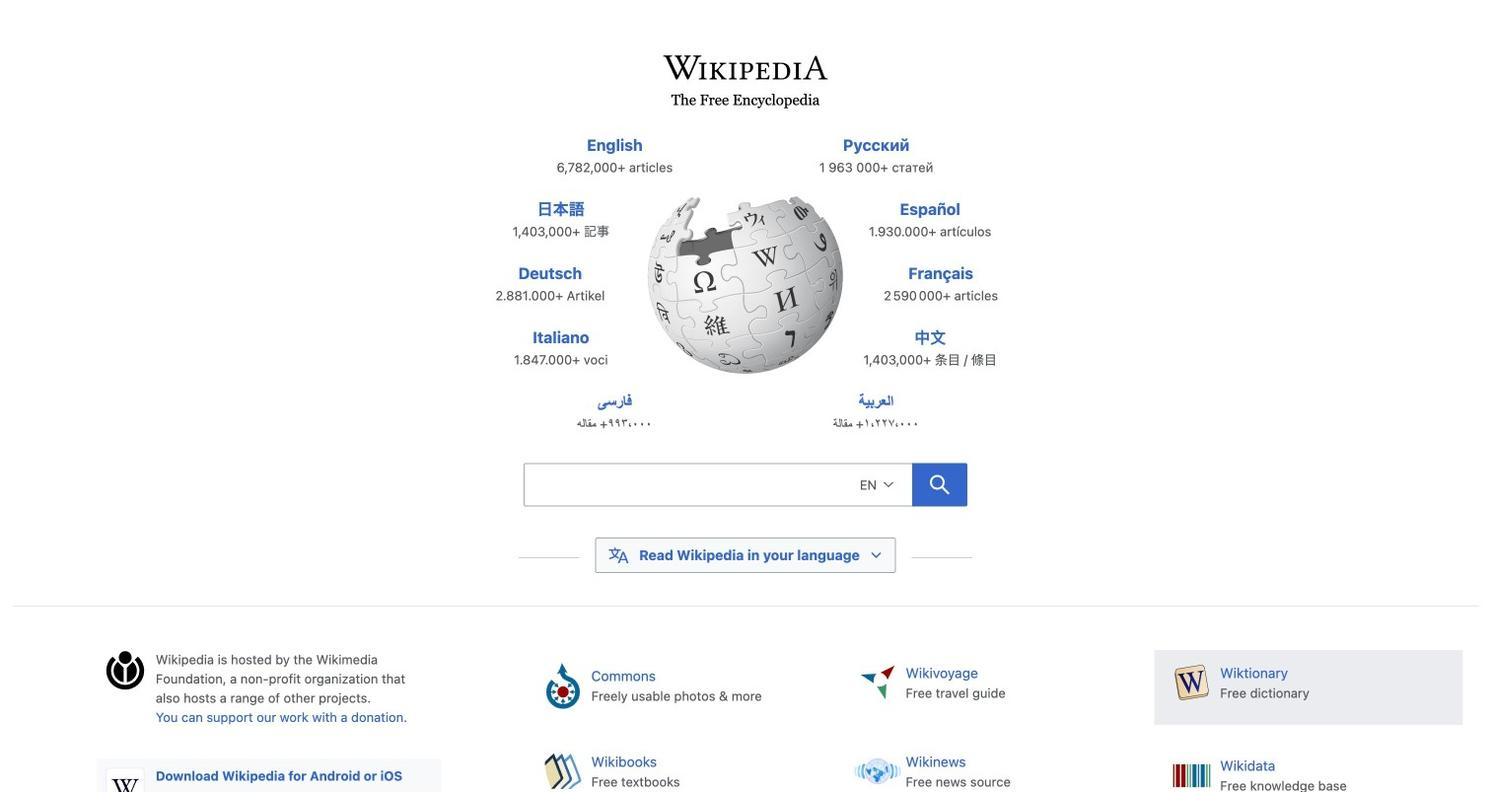 Task type: locate. For each thing, give the bounding box(es) containing it.
None search field
[[524, 463, 913, 507]]

None search field
[[479, 458, 1012, 519]]

top languages element
[[473, 133, 1018, 454]]

other projects element
[[526, 650, 1479, 792]]



Task type: describe. For each thing, give the bounding box(es) containing it.
wikipedia image
[[647, 195, 844, 376]]



